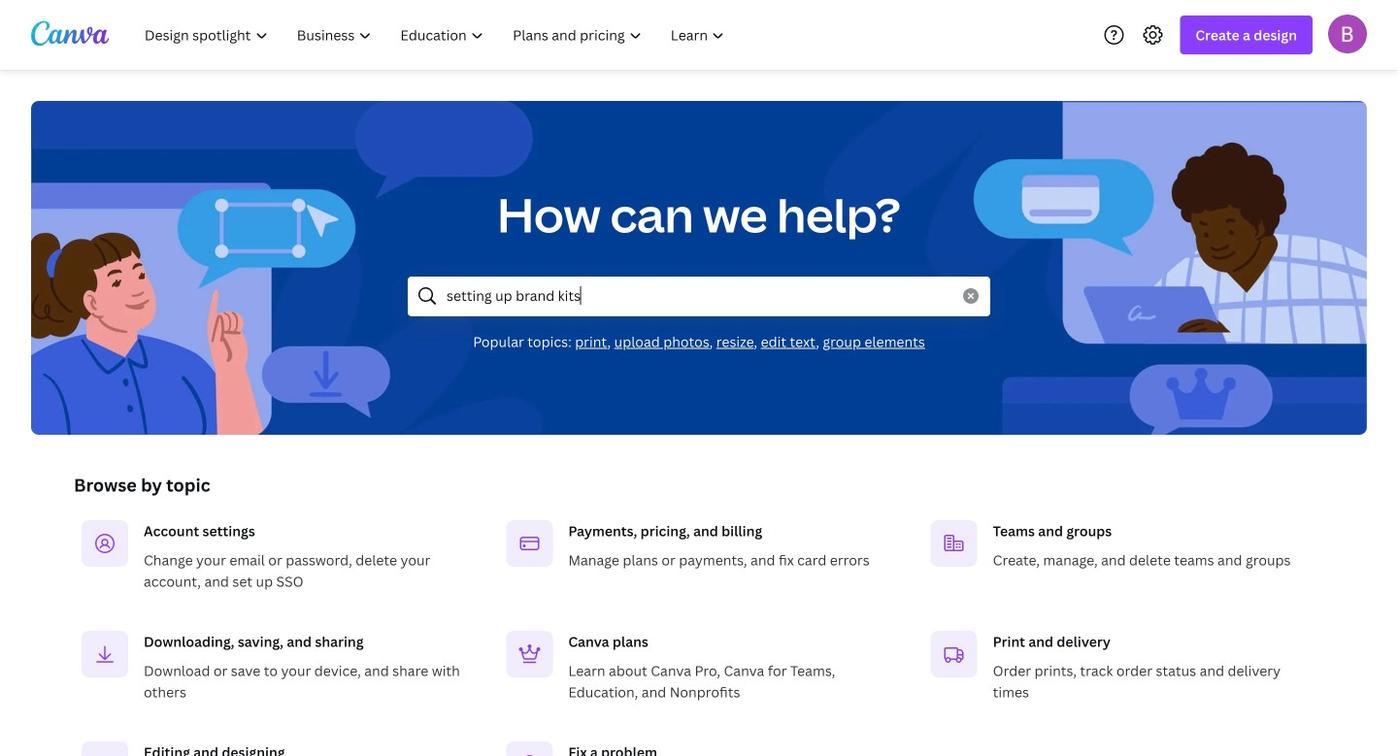 Task type: vqa. For each thing, say whether or not it's contained in the screenshot.
Try "remove background" or "brand kit" search box
yes



Task type: describe. For each thing, give the bounding box(es) containing it.
Try "remove background" or "brand kit" search field
[[447, 278, 952, 315]]



Task type: locate. For each thing, give the bounding box(es) containing it.
top level navigation element
[[132, 16, 741, 54]]

bob builder image
[[1329, 14, 1367, 53]]



